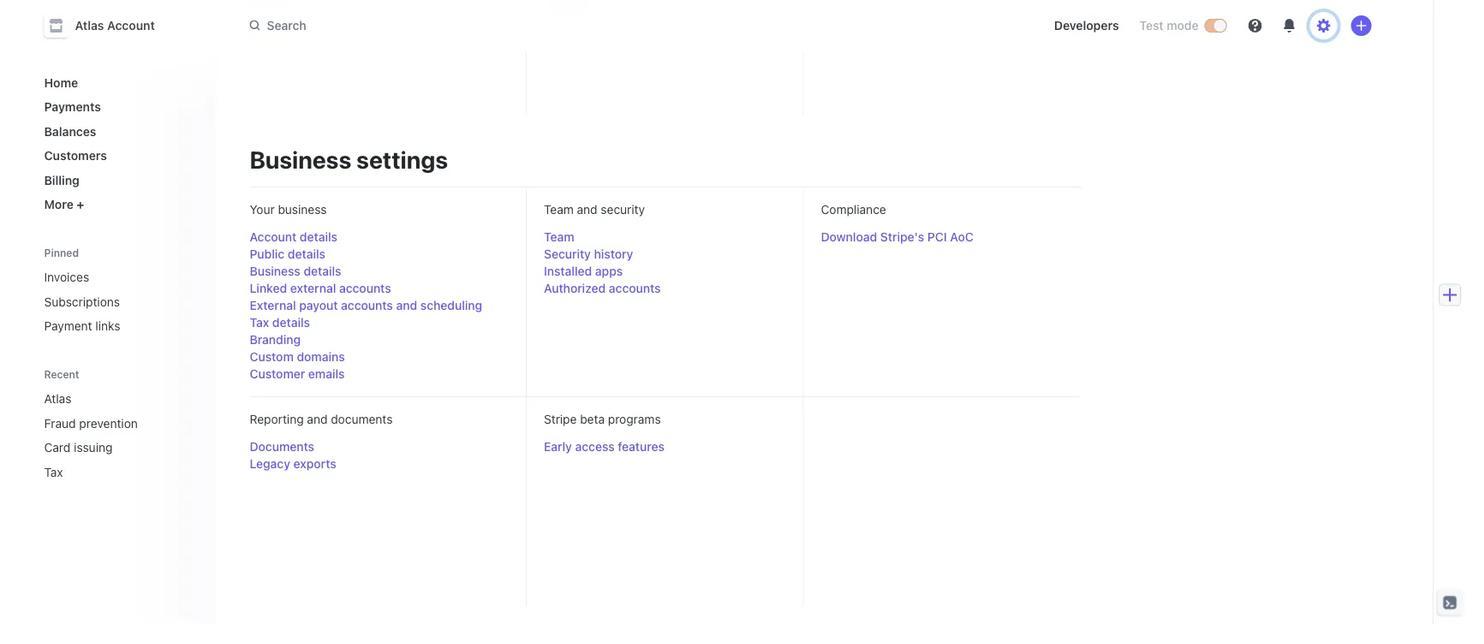 Task type: describe. For each thing, give the bounding box(es) containing it.
pinned element
[[37, 263, 202, 340]]

team and security
[[544, 203, 645, 217]]

+
[[77, 197, 84, 212]]

security
[[544, 247, 591, 261]]

early access features link
[[544, 439, 665, 456]]

search
[[267, 18, 306, 32]]

custom
[[250, 350, 294, 364]]

emails
[[308, 367, 345, 381]]

account details link
[[250, 229, 338, 246]]

home
[[44, 75, 78, 90]]

invoices
[[44, 270, 89, 284]]

beta
[[580, 412, 605, 427]]

card issuing
[[44, 441, 113, 455]]

details down business on the top
[[300, 230, 338, 244]]

details up business details link
[[288, 247, 326, 261]]

features
[[618, 440, 665, 454]]

recent
[[44, 369, 79, 381]]

details up "linked external accounts" link
[[304, 264, 341, 278]]

business details link
[[250, 263, 341, 280]]

developers
[[1054, 18, 1119, 33]]

balances
[[44, 124, 96, 138]]

fraud prevention
[[44, 416, 138, 430]]

apps
[[595, 264, 623, 278]]

business settings
[[250, 145, 448, 173]]

account inside account details public details business details linked external accounts external payout accounts and scheduling tax details branding custom domains customer emails
[[250, 230, 297, 244]]

links
[[95, 319, 120, 333]]

payout
[[299, 299, 338, 313]]

pin to navigation image for tax
[[186, 465, 200, 479]]

atlas account
[[75, 18, 155, 33]]

notifications image
[[1283, 19, 1297, 33]]

reporting
[[250, 412, 304, 427]]

settings link
[[250, 15, 509, 32]]

balances link
[[37, 117, 202, 145]]

pinned
[[44, 247, 79, 259]]

issuing
[[74, 441, 113, 455]]

mode
[[1167, 18, 1199, 33]]

home link
[[37, 69, 202, 96]]

stripe beta programs
[[544, 412, 661, 427]]

scheduling
[[420, 299, 482, 313]]

public
[[250, 247, 285, 261]]

prevention
[[79, 416, 138, 430]]

branding link
[[250, 332, 301, 349]]

more
[[44, 197, 74, 212]]

atlas account button
[[44, 14, 172, 38]]

test
[[1140, 18, 1164, 33]]

more +
[[44, 197, 84, 212]]

settings
[[250, 16, 297, 30]]

test mode
[[1140, 18, 1199, 33]]

external payout accounts and scheduling link
[[250, 297, 482, 314]]

documents
[[331, 412, 393, 427]]

pin to navigation image for card issuing
[[186, 441, 200, 455]]

documents
[[250, 440, 314, 454]]

card
[[44, 441, 71, 455]]

linked
[[250, 281, 287, 296]]

and for security
[[577, 203, 598, 217]]

fraud prevention link
[[37, 409, 178, 437]]

download stripe's pci aoc link
[[821, 229, 974, 246]]

early
[[544, 440, 572, 454]]

pin to navigation image
[[186, 417, 200, 430]]

billing
[[44, 173, 80, 187]]

public details link
[[250, 246, 326, 263]]

help image
[[1249, 19, 1262, 33]]

account inside button
[[107, 18, 155, 33]]

card issuing link
[[37, 434, 178, 462]]

custom domains link
[[250, 349, 345, 366]]

business
[[278, 203, 327, 217]]

team link
[[544, 229, 575, 246]]

tax inside account details public details business details linked external accounts external payout accounts and scheduling tax details branding custom domains customer emails
[[250, 316, 269, 330]]

tax link
[[37, 458, 178, 486]]

and inside account details public details business details linked external accounts external payout accounts and scheduling tax details branding custom domains customer emails
[[396, 299, 417, 313]]

recent navigation links element
[[27, 361, 215, 486]]

settings image
[[1317, 19, 1331, 33]]

team for team security history installed apps authorized accounts
[[544, 230, 575, 244]]

external
[[290, 281, 336, 296]]

your
[[250, 203, 275, 217]]

programs
[[608, 412, 661, 427]]

installed
[[544, 264, 592, 278]]

documents link
[[250, 439, 314, 456]]

subscriptions
[[44, 295, 120, 309]]

payments link
[[37, 93, 202, 121]]

accounts up external payout accounts and scheduling link on the left of page
[[339, 281, 391, 296]]

authorized
[[544, 281, 606, 296]]

documents legacy exports
[[250, 440, 336, 471]]

invoices link
[[37, 263, 202, 291]]

1 business from the top
[[250, 145, 351, 173]]

external
[[250, 299, 296, 313]]



Task type: locate. For each thing, give the bounding box(es) containing it.
1 vertical spatial pin to navigation image
[[186, 441, 200, 455]]

2 vertical spatial pin to navigation image
[[186, 465, 200, 479]]

fraud
[[44, 416, 76, 430]]

1 horizontal spatial account
[[250, 230, 297, 244]]

download stripe's pci aoc
[[821, 230, 974, 244]]

2 team from the top
[[544, 230, 575, 244]]

atlas inside atlas link
[[44, 392, 71, 406]]

billing link
[[37, 166, 202, 194]]

account up 'public'
[[250, 230, 297, 244]]

accounts inside team security history installed apps authorized accounts
[[609, 281, 661, 296]]

details
[[300, 230, 338, 244], [288, 247, 326, 261], [304, 264, 341, 278], [272, 316, 310, 330]]

atlas for atlas
[[44, 392, 71, 406]]

your business
[[250, 203, 327, 217]]

team security history installed apps authorized accounts
[[544, 230, 661, 296]]

atlas up the home
[[75, 18, 104, 33]]

business up business on the top
[[250, 145, 351, 173]]

0 vertical spatial atlas
[[75, 18, 104, 33]]

compliance
[[821, 203, 886, 217]]

customers
[[44, 149, 107, 163]]

tax details link
[[250, 314, 310, 332]]

0 vertical spatial pin to navigation image
[[186, 392, 200, 406]]

security history link
[[544, 246, 633, 263]]

early access features
[[544, 440, 665, 454]]

accounts down apps at the top left of the page
[[609, 281, 661, 296]]

pin to navigation image for atlas
[[186, 392, 200, 406]]

pin to navigation image
[[186, 392, 200, 406], [186, 441, 200, 455], [186, 465, 200, 479]]

0 vertical spatial and
[[577, 203, 598, 217]]

developers link
[[1047, 12, 1126, 39]]

business inside account details public details business details linked external accounts external payout accounts and scheduling tax details branding custom domains customer emails
[[250, 264, 301, 278]]

payment links
[[44, 319, 120, 333]]

1 vertical spatial tax
[[44, 465, 63, 479]]

recent element
[[27, 385, 215, 486]]

0 horizontal spatial tax
[[44, 465, 63, 479]]

download
[[821, 230, 877, 244]]

accounts
[[339, 281, 391, 296], [609, 281, 661, 296], [341, 299, 393, 313]]

pinned navigation links element
[[37, 239, 205, 340]]

0 vertical spatial tax
[[250, 316, 269, 330]]

access
[[575, 440, 615, 454]]

2 horizontal spatial and
[[577, 203, 598, 217]]

subscriptions link
[[37, 288, 202, 316]]

3 pin to navigation image from the top
[[186, 465, 200, 479]]

2 business from the top
[[250, 264, 301, 278]]

atlas link
[[37, 385, 178, 413]]

1 vertical spatial atlas
[[44, 392, 71, 406]]

Search text field
[[239, 10, 723, 41]]

tax
[[250, 316, 269, 330], [44, 465, 63, 479]]

and left scheduling
[[396, 299, 417, 313]]

2 pin to navigation image from the top
[[186, 441, 200, 455]]

1 team from the top
[[544, 203, 574, 217]]

0 vertical spatial team
[[544, 203, 574, 217]]

tax down external
[[250, 316, 269, 330]]

1 horizontal spatial and
[[396, 299, 417, 313]]

atlas for atlas account
[[75, 18, 104, 33]]

pci
[[928, 230, 947, 244]]

branding
[[250, 333, 301, 347]]

account details public details business details linked external accounts external payout accounts and scheduling tax details branding custom domains customer emails
[[250, 230, 482, 381]]

and right reporting
[[307, 412, 328, 427]]

payment links link
[[37, 312, 202, 340]]

and for documents
[[307, 412, 328, 427]]

team up security
[[544, 230, 575, 244]]

legacy
[[250, 457, 290, 471]]

1 vertical spatial and
[[396, 299, 417, 313]]

history
[[594, 247, 633, 261]]

1 pin to navigation image from the top
[[186, 392, 200, 406]]

exports
[[294, 457, 336, 471]]

authorized accounts link
[[544, 280, 661, 297]]

1 horizontal spatial tax
[[250, 316, 269, 330]]

tax down the card on the bottom of the page
[[44, 465, 63, 479]]

and left security on the top left
[[577, 203, 598, 217]]

customers link
[[37, 142, 202, 170]]

1 vertical spatial team
[[544, 230, 575, 244]]

payments
[[44, 100, 101, 114]]

edit pins image
[[186, 247, 197, 257]]

team inside team security history installed apps authorized accounts
[[544, 230, 575, 244]]

atlas up fraud
[[44, 392, 71, 406]]

accounts right payout in the left of the page
[[341, 299, 393, 313]]

clear history image
[[186, 369, 197, 379]]

atlas
[[75, 18, 104, 33], [44, 392, 71, 406]]

payment
[[44, 319, 92, 333]]

0 vertical spatial account
[[107, 18, 155, 33]]

linked external accounts link
[[250, 280, 391, 297]]

tax inside recent element
[[44, 465, 63, 479]]

domains
[[297, 350, 345, 364]]

business
[[250, 145, 351, 173], [250, 264, 301, 278]]

core navigation links element
[[37, 69, 202, 218]]

1 vertical spatial business
[[250, 264, 301, 278]]

reporting and documents
[[250, 412, 393, 427]]

0 horizontal spatial account
[[107, 18, 155, 33]]

details up branding
[[272, 316, 310, 330]]

team for team and security
[[544, 203, 574, 217]]

customer
[[250, 367, 305, 381]]

team up team link
[[544, 203, 574, 217]]

stripe's
[[881, 230, 925, 244]]

settings
[[357, 145, 448, 173]]

business up "linked"
[[250, 264, 301, 278]]

2 vertical spatial and
[[307, 412, 328, 427]]

1 horizontal spatial atlas
[[75, 18, 104, 33]]

security
[[601, 203, 645, 217]]

atlas inside atlas account button
[[75, 18, 104, 33]]

1 vertical spatial account
[[250, 230, 297, 244]]

0 vertical spatial business
[[250, 145, 351, 173]]

0 horizontal spatial atlas
[[44, 392, 71, 406]]

account up home link
[[107, 18, 155, 33]]

0 horizontal spatial and
[[307, 412, 328, 427]]

legacy exports link
[[250, 456, 336, 473]]

account
[[107, 18, 155, 33], [250, 230, 297, 244]]

stripe
[[544, 412, 577, 427]]

aoc
[[950, 230, 974, 244]]

customer emails link
[[250, 366, 345, 383]]

installed apps link
[[544, 263, 623, 280]]

team
[[544, 203, 574, 217], [544, 230, 575, 244]]

Search search field
[[239, 10, 723, 41]]



Task type: vqa. For each thing, say whether or not it's contained in the screenshot.
Custom fields
no



